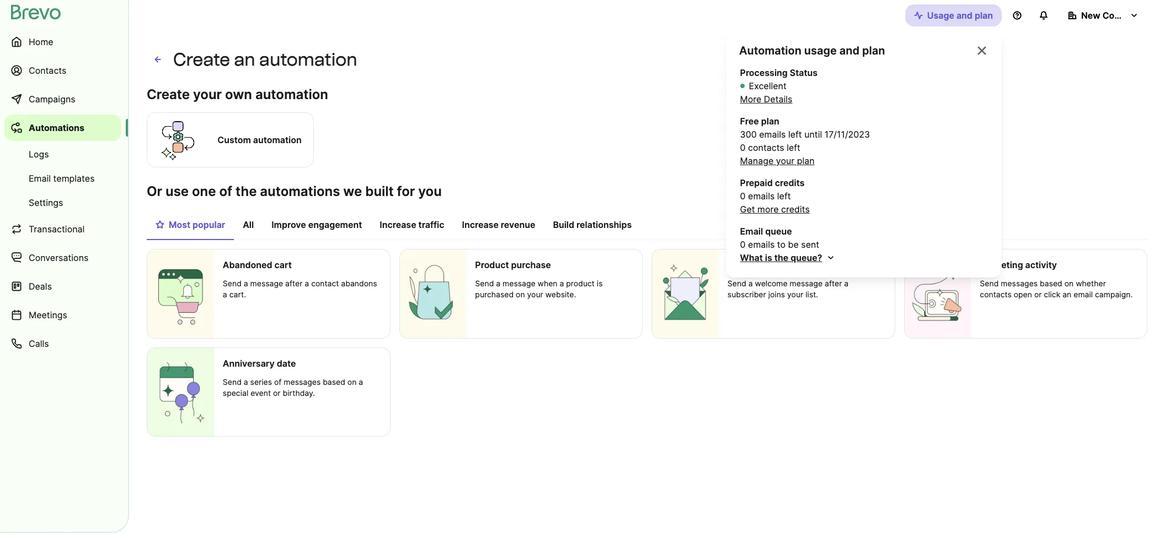 Task type: describe. For each thing, give the bounding box(es) containing it.
create your own automation
[[147, 87, 328, 103]]

more details link
[[740, 93, 792, 106]]

birthday.
[[283, 389, 315, 398]]

series
[[250, 378, 272, 387]]

left for credits
[[777, 191, 791, 202]]

0 vertical spatial automation
[[259, 49, 357, 70]]

product
[[475, 260, 509, 271]]

automations
[[260, 184, 340, 200]]

increase revenue
[[462, 220, 535, 231]]

usage and plan button
[[905, 4, 1002, 26]]

when
[[538, 279, 557, 289]]

website.
[[545, 290, 576, 300]]

use
[[166, 184, 189, 200]]

most popular link
[[147, 214, 234, 241]]

automation inside button
[[253, 135, 302, 146]]

message inside send a welcome message after a subscriber joins your list.
[[790, 279, 823, 289]]

usage
[[804, 44, 837, 57]]

1 vertical spatial left
[[787, 142, 800, 153]]

date
[[277, 358, 296, 369]]

meetings
[[29, 310, 67, 321]]

or inside send messages based on whether contacts open or click an email campaign.
[[1034, 290, 1042, 300]]

anniversary date
[[223, 358, 296, 369]]

settings
[[29, 197, 63, 209]]

product purchase
[[475, 260, 551, 271]]

send for anniversary
[[223, 378, 242, 387]]

product
[[566, 279, 595, 289]]

contacts inside free plan 300 emails left until 17/11/2023 0 contacts left manage your plan
[[748, 142, 784, 153]]

until
[[804, 129, 822, 140]]

1 vertical spatial credits
[[781, 204, 810, 215]]

templates
[[53, 173, 95, 184]]

0 emails to be sent
[[740, 239, 819, 250]]

anniversary
[[223, 358, 275, 369]]

0 horizontal spatial the
[[236, 184, 257, 200]]

queue
[[765, 226, 792, 237]]

your left own
[[193, 87, 222, 103]]

create for create an automation
[[173, 49, 230, 70]]

contacts link
[[4, 57, 121, 84]]

subscriber
[[728, 290, 766, 300]]

welcome
[[728, 260, 767, 271]]

open
[[1014, 290, 1032, 300]]

you
[[418, 184, 442, 200]]

usage
[[927, 10, 954, 21]]

increase traffic
[[380, 220, 444, 231]]

message down be
[[769, 260, 808, 271]]

what
[[740, 253, 763, 264]]

contacts
[[29, 65, 66, 76]]

send a message when a product is purchased on your website.
[[475, 279, 603, 300]]

whether
[[1076, 279, 1106, 289]]

email templates link
[[4, 168, 121, 190]]

increase traffic link
[[371, 214, 453, 239]]

improve
[[271, 220, 306, 231]]

calls
[[29, 339, 49, 350]]

new company button
[[1059, 4, 1147, 26]]

create for create your own automation
[[147, 87, 190, 103]]

your inside send a message when a product is purchased on your website.
[[527, 290, 543, 300]]

abandoned
[[223, 260, 272, 271]]

is inside send a message when a product is purchased on your website.
[[597, 279, 603, 289]]

list.
[[806, 290, 818, 300]]

free
[[740, 116, 759, 127]]

and inside button
[[956, 10, 972, 21]]

new company
[[1081, 10, 1143, 21]]

abandoned cart
[[223, 260, 292, 271]]

popular
[[193, 220, 225, 231]]

company
[[1103, 10, 1143, 21]]

email
[[1074, 290, 1093, 300]]

transactional link
[[4, 216, 121, 243]]

cart.
[[229, 290, 246, 300]]

calls link
[[4, 331, 121, 357]]

3 0 from the top
[[740, 239, 746, 250]]

increase revenue link
[[453, 214, 544, 239]]

all
[[243, 220, 254, 231]]

usage and plan
[[927, 10, 993, 21]]

or inside send a series of messages based on a special event or birthday.
[[273, 389, 281, 398]]

of for the
[[219, 184, 232, 200]]

message inside send a message after a contact abandons a cart.
[[250, 279, 283, 289]]

campaign.
[[1095, 290, 1133, 300]]

an inside send messages based on whether contacts open or click an email campaign.
[[1063, 290, 1071, 300]]

improve engagement link
[[263, 214, 371, 239]]

one
[[192, 184, 216, 200]]

of for messages
[[274, 378, 282, 387]]

campaigns link
[[4, 86, 121, 113]]

email for email templates
[[29, 173, 51, 184]]

welcome
[[755, 279, 788, 289]]

conversations link
[[4, 245, 121, 271]]

home link
[[4, 29, 121, 55]]

automations link
[[4, 115, 121, 141]]

on inside send a series of messages based on a special event or birthday.
[[347, 378, 357, 387]]

messages inside send messages based on whether contacts open or click an email campaign.
[[1001, 279, 1038, 289]]

settings link
[[4, 192, 121, 214]]

message inside send a message when a product is purchased on your website.
[[503, 279, 535, 289]]

or
[[147, 184, 162, 200]]

all link
[[234, 214, 263, 239]]



Task type: vqa. For each thing, say whether or not it's contained in the screenshot.
Reports to the top
no



Task type: locate. For each thing, give the bounding box(es) containing it.
send messages based on whether contacts open or click an email campaign.
[[980, 279, 1133, 300]]

2 vertical spatial emails
[[748, 239, 775, 250]]

more
[[757, 204, 779, 215]]

based inside send a series of messages based on a special event or birthday.
[[323, 378, 345, 387]]

new
[[1081, 10, 1100, 21]]

1 horizontal spatial after
[[825, 279, 842, 289]]

prepaid credits 0 emails left get more credits
[[740, 178, 810, 215]]

0 vertical spatial 0
[[740, 142, 746, 153]]

2 vertical spatial 0
[[740, 239, 746, 250]]

contact
[[311, 279, 339, 289]]

left for plan
[[788, 129, 802, 140]]

0 horizontal spatial messages
[[284, 378, 321, 387]]

emails for credits
[[748, 191, 775, 202]]

0 vertical spatial contacts
[[748, 142, 784, 153]]

messages up birthday.
[[284, 378, 321, 387]]

prepaid
[[740, 178, 773, 189]]

0 vertical spatial or
[[1034, 290, 1042, 300]]

credits down manage your plan link
[[775, 178, 805, 189]]

1 vertical spatial of
[[274, 378, 282, 387]]

email for email queue
[[740, 226, 763, 237]]

2 increase from the left
[[462, 220, 499, 231]]

messages
[[1001, 279, 1038, 289], [284, 378, 321, 387]]

0 up what
[[740, 239, 746, 250]]

0 horizontal spatial contacts
[[748, 142, 784, 153]]

send up purchased
[[475, 279, 494, 289]]

improve engagement
[[271, 220, 362, 231]]

message down product purchase
[[503, 279, 535, 289]]

emails right 300
[[759, 129, 786, 140]]

is right what
[[765, 253, 772, 264]]

left
[[788, 129, 802, 140], [787, 142, 800, 153], [777, 191, 791, 202]]

based inside send messages based on whether contacts open or click an email campaign.
[[1040, 279, 1062, 289]]

based
[[1040, 279, 1062, 289], [323, 378, 345, 387]]

or use one of the automations we built for you
[[147, 184, 442, 200]]

0 vertical spatial email
[[29, 173, 51, 184]]

after down cart
[[285, 279, 303, 289]]

send inside send messages based on whether contacts open or click an email campaign.
[[980, 279, 999, 289]]

more details
[[740, 94, 792, 105]]

built
[[365, 184, 394, 200]]

0 horizontal spatial is
[[597, 279, 603, 289]]

engagement
[[308, 220, 362, 231]]

and inside dialog
[[839, 44, 860, 57]]

email inside the automation usage and plan dialog
[[740, 226, 763, 237]]

build
[[553, 220, 574, 231]]

1 vertical spatial and
[[839, 44, 860, 57]]

0 horizontal spatial or
[[273, 389, 281, 398]]

click
[[1044, 290, 1060, 300]]

0 horizontal spatial based
[[323, 378, 345, 387]]

increase left revenue
[[462, 220, 499, 231]]

0 horizontal spatial an
[[234, 49, 255, 70]]

free plan 300 emails left until 17/11/2023 0 contacts left manage your plan
[[740, 116, 870, 167]]

0 horizontal spatial after
[[285, 279, 303, 289]]

an up own
[[234, 49, 255, 70]]

send up the 'subscriber'
[[728, 279, 746, 289]]

messages up open
[[1001, 279, 1038, 289]]

0 inside free plan 300 emails left until 17/11/2023 0 contacts left manage your plan
[[740, 142, 746, 153]]

automation usage and plan
[[739, 44, 885, 57]]

0 up the get
[[740, 191, 746, 202]]

on inside send messages based on whether contacts open or click an email campaign.
[[1065, 279, 1074, 289]]

excellent
[[749, 81, 787, 92]]

an
[[234, 49, 255, 70], [1063, 290, 1071, 300]]

0
[[740, 142, 746, 153], [740, 191, 746, 202], [740, 239, 746, 250]]

1 vertical spatial or
[[273, 389, 281, 398]]

2 vertical spatial left
[[777, 191, 791, 202]]

1 horizontal spatial and
[[956, 10, 972, 21]]

0 vertical spatial and
[[956, 10, 972, 21]]

1 vertical spatial based
[[323, 378, 345, 387]]

0 vertical spatial based
[[1040, 279, 1062, 289]]

1 vertical spatial on
[[516, 290, 525, 300]]

messages inside send a series of messages based on a special event or birthday.
[[284, 378, 321, 387]]

or
[[1034, 290, 1042, 300], [273, 389, 281, 398]]

1 horizontal spatial contacts
[[980, 290, 1012, 300]]

purchase
[[511, 260, 551, 271]]

0 vertical spatial of
[[219, 184, 232, 200]]

1 vertical spatial the
[[774, 253, 788, 264]]

0 horizontal spatial on
[[347, 378, 357, 387]]

be
[[788, 239, 799, 250]]

logs link
[[4, 143, 121, 165]]

1 vertical spatial create
[[147, 87, 190, 103]]

send inside send a welcome message after a subscriber joins your list.
[[728, 279, 746, 289]]

0 horizontal spatial and
[[839, 44, 860, 57]]

1 horizontal spatial messages
[[1001, 279, 1038, 289]]

message down the abandoned cart
[[250, 279, 283, 289]]

or right event
[[273, 389, 281, 398]]

2 vertical spatial automation
[[253, 135, 302, 146]]

of right series on the left of the page
[[274, 378, 282, 387]]

the inside what is the queue? link
[[774, 253, 788, 264]]

meetings link
[[4, 302, 121, 329]]

what is the queue? link
[[740, 252, 835, 265]]

custom automation button
[[147, 111, 314, 169]]

message up the list.
[[790, 279, 823, 289]]

0 inside prepaid credits 0 emails left get more credits
[[740, 191, 746, 202]]

own
[[225, 87, 252, 103]]

your right manage
[[776, 156, 794, 167]]

1 vertical spatial messages
[[284, 378, 321, 387]]

0 vertical spatial create
[[173, 49, 230, 70]]

0 vertical spatial messages
[[1001, 279, 1038, 289]]

on
[[1065, 279, 1074, 289], [516, 290, 525, 300], [347, 378, 357, 387]]

send down marketing
[[980, 279, 999, 289]]

of
[[219, 184, 232, 200], [274, 378, 282, 387]]

automation usage and plan dialog
[[726, 31, 1002, 278]]

credits right more
[[781, 204, 810, 215]]

2 horizontal spatial on
[[1065, 279, 1074, 289]]

is right product
[[597, 279, 603, 289]]

0 horizontal spatial of
[[219, 184, 232, 200]]

of inside send a series of messages based on a special event or birthday.
[[274, 378, 282, 387]]

after inside send a message after a contact abandons a cart.
[[285, 279, 303, 289]]

1 horizontal spatial is
[[765, 253, 772, 264]]

0 vertical spatial is
[[765, 253, 772, 264]]

your
[[193, 87, 222, 103], [776, 156, 794, 167], [527, 290, 543, 300], [787, 290, 803, 300]]

1 vertical spatial an
[[1063, 290, 1071, 300]]

most
[[169, 220, 190, 231]]

manage your plan link
[[740, 154, 815, 168]]

get more credits link
[[740, 203, 810, 216]]

the up the all
[[236, 184, 257, 200]]

custom
[[218, 135, 251, 146]]

1 vertical spatial contacts
[[980, 290, 1012, 300]]

processing
[[740, 67, 788, 78]]

is inside the automation usage and plan dialog
[[765, 253, 772, 264]]

or left click
[[1034, 290, 1042, 300]]

logs
[[29, 149, 49, 160]]

emails for plan
[[759, 129, 786, 140]]

email down logs
[[29, 173, 51, 184]]

marketing
[[980, 260, 1023, 271]]

1 vertical spatial emails
[[748, 191, 775, 202]]

plan
[[975, 10, 993, 21], [862, 44, 885, 57], [761, 116, 779, 127], [797, 156, 815, 167]]

increase for increase revenue
[[462, 220, 499, 231]]

send up special
[[223, 378, 242, 387]]

send for product
[[475, 279, 494, 289]]

1 horizontal spatial or
[[1034, 290, 1042, 300]]

2 after from the left
[[825, 279, 842, 289]]

1 vertical spatial automation
[[255, 87, 328, 103]]

send a series of messages based on a special event or birthday.
[[223, 378, 363, 398]]

1 horizontal spatial increase
[[462, 220, 499, 231]]

send a message after a contact abandons a cart.
[[223, 279, 377, 300]]

an right click
[[1063, 290, 1071, 300]]

to
[[777, 239, 786, 250]]

emails down prepaid
[[748, 191, 775, 202]]

the down to
[[774, 253, 788, 264]]

send inside send a series of messages based on a special event or birthday.
[[223, 378, 242, 387]]

1 increase from the left
[[380, 220, 416, 231]]

send for abandoned
[[223, 279, 242, 289]]

sent
[[801, 239, 819, 250]]

1 vertical spatial 0
[[740, 191, 746, 202]]

1 horizontal spatial of
[[274, 378, 282, 387]]

0 vertical spatial the
[[236, 184, 257, 200]]

transactional
[[29, 224, 85, 235]]

send for welcome
[[728, 279, 746, 289]]

activity
[[1025, 260, 1057, 271]]

marketing activity
[[980, 260, 1057, 271]]

2 0 from the top
[[740, 191, 746, 202]]

increase left traffic
[[380, 220, 416, 231]]

1 horizontal spatial an
[[1063, 290, 1071, 300]]

1 0 from the top
[[740, 142, 746, 153]]

increase inside "link"
[[380, 220, 416, 231]]

the
[[236, 184, 257, 200], [774, 253, 788, 264]]

left up get more credits link
[[777, 191, 791, 202]]

send inside send a message after a contact abandons a cart.
[[223, 279, 242, 289]]

custom automation
[[218, 135, 302, 146]]

automations
[[29, 122, 84, 133]]

0 horizontal spatial increase
[[380, 220, 416, 231]]

conversations
[[29, 253, 88, 264]]

send inside send a message when a product is purchased on your website.
[[475, 279, 494, 289]]

1 horizontal spatial on
[[516, 290, 525, 300]]

your left the list.
[[787, 290, 803, 300]]

increase for increase traffic
[[380, 220, 416, 231]]

more
[[740, 94, 761, 105]]

home
[[29, 36, 53, 47]]

plan inside usage and plan button
[[975, 10, 993, 21]]

traffic
[[418, 220, 444, 231]]

get
[[740, 204, 755, 215]]

email queue
[[740, 226, 792, 237]]

0 horizontal spatial email
[[29, 173, 51, 184]]

of right one
[[219, 184, 232, 200]]

campaigns
[[29, 94, 75, 105]]

1 vertical spatial email
[[740, 226, 763, 237]]

create
[[173, 49, 230, 70], [147, 87, 190, 103]]

tab list containing most popular
[[147, 214, 1147, 241]]

message
[[769, 260, 808, 271], [250, 279, 283, 289], [503, 279, 535, 289], [790, 279, 823, 289]]

left inside prepaid credits 0 emails left get more credits
[[777, 191, 791, 202]]

email down the get
[[740, 226, 763, 237]]

automation
[[259, 49, 357, 70], [255, 87, 328, 103], [253, 135, 302, 146]]

contacts left open
[[980, 290, 1012, 300]]

300
[[740, 129, 757, 140]]

1 horizontal spatial email
[[740, 226, 763, 237]]

after inside send a welcome message after a subscriber joins your list.
[[825, 279, 842, 289]]

after down what is the queue? link
[[825, 279, 842, 289]]

0 vertical spatial left
[[788, 129, 802, 140]]

email templates
[[29, 173, 95, 184]]

dxrbf image
[[156, 221, 164, 229]]

your down "when"
[[527, 290, 543, 300]]

0 down 300
[[740, 142, 746, 153]]

contacts inside send messages based on whether contacts open or click an email campaign.
[[980, 290, 1012, 300]]

tab list
[[147, 214, 1147, 241]]

cart
[[274, 260, 292, 271]]

queue?
[[791, 253, 822, 264]]

0 vertical spatial an
[[234, 49, 255, 70]]

1 after from the left
[[285, 279, 303, 289]]

1 horizontal spatial based
[[1040, 279, 1062, 289]]

status
[[790, 67, 818, 78]]

is
[[765, 253, 772, 264], [597, 279, 603, 289]]

emails inside prepaid credits 0 emails left get more credits
[[748, 191, 775, 202]]

for
[[397, 184, 415, 200]]

emails inside free plan 300 emails left until 17/11/2023 0 contacts left manage your plan
[[759, 129, 786, 140]]

1 vertical spatial is
[[597, 279, 603, 289]]

details
[[764, 94, 792, 105]]

1 horizontal spatial the
[[774, 253, 788, 264]]

build relationships link
[[544, 214, 641, 239]]

left up manage your plan link
[[787, 142, 800, 153]]

2 vertical spatial on
[[347, 378, 357, 387]]

email
[[29, 173, 51, 184], [740, 226, 763, 237]]

your inside send a welcome message after a subscriber joins your list.
[[787, 290, 803, 300]]

on inside send a message when a product is purchased on your website.
[[516, 290, 525, 300]]

0 vertical spatial emails
[[759, 129, 786, 140]]

special
[[223, 389, 248, 398]]

0 vertical spatial on
[[1065, 279, 1074, 289]]

event
[[251, 389, 271, 398]]

we
[[343, 184, 362, 200]]

your inside free plan 300 emails left until 17/11/2023 0 contacts left manage your plan
[[776, 156, 794, 167]]

0 vertical spatial credits
[[775, 178, 805, 189]]

contacts up manage
[[748, 142, 784, 153]]

send for marketing
[[980, 279, 999, 289]]

emails down email queue
[[748, 239, 775, 250]]

abandons
[[341, 279, 377, 289]]

send up 'cart.'
[[223, 279, 242, 289]]

automation
[[739, 44, 801, 57]]

left left until
[[788, 129, 802, 140]]



